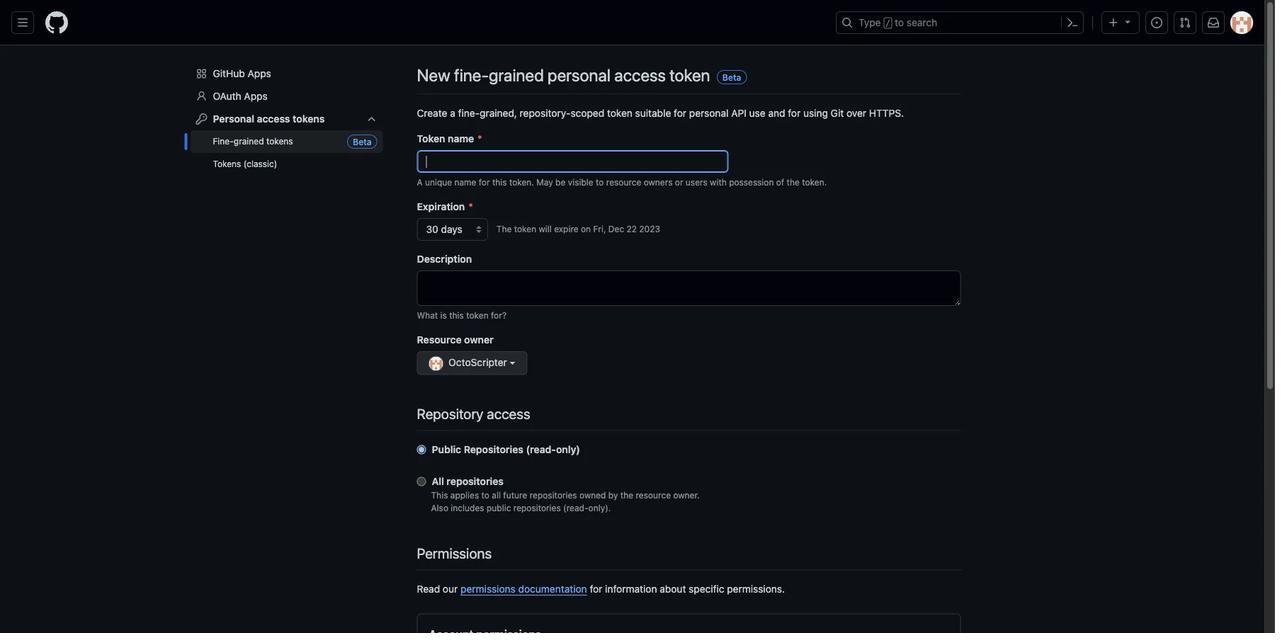 Task type: vqa. For each thing, say whether or not it's contained in the screenshot.
Beta in the Personal access tokens list
yes



Task type: locate. For each thing, give the bounding box(es) containing it.
to right /
[[895, 17, 904, 28]]

name down a
[[448, 132, 474, 144]]

0 vertical spatial beta
[[723, 72, 741, 82]]

token
[[670, 65, 710, 85], [607, 107, 633, 119], [514, 224, 536, 234], [466, 310, 489, 320]]

oauth apps
[[213, 90, 268, 102]]

beta inside personal access tokens list
[[353, 137, 372, 147]]

(read- inside this applies to all  future repositories owned by the resource owner. also includes public repositories (read-only).
[[563, 503, 588, 513]]

access
[[615, 65, 666, 85], [257, 113, 290, 125], [487, 405, 530, 422]]

0 horizontal spatial this
[[449, 310, 464, 320]]

resource left owner.
[[636, 491, 671, 500]]

resource
[[606, 177, 641, 187], [636, 491, 671, 500]]

access inside dropdown button
[[257, 113, 290, 125]]

this
[[492, 177, 507, 187], [449, 310, 464, 320]]

be
[[556, 177, 566, 187]]

this right is
[[449, 310, 464, 320]]

(read- right repositories
[[526, 444, 556, 455]]

fine- right new
[[454, 65, 489, 85]]

@octoscripter image
[[429, 357, 443, 371]]

over
[[847, 107, 867, 119]]

apps up oauth apps
[[248, 68, 271, 79]]

repositories
[[464, 444, 524, 455]]

access up public repositories (read-only)
[[487, 405, 530, 422]]

to right 'visible'
[[596, 177, 604, 187]]

2 horizontal spatial access
[[615, 65, 666, 85]]

expiration
[[417, 201, 465, 212]]

0 vertical spatial this
[[492, 177, 507, 187]]

unique
[[425, 177, 452, 187]]

a
[[417, 177, 423, 187]]

0 horizontal spatial (read-
[[526, 444, 556, 455]]

users
[[686, 177, 708, 187]]

future
[[503, 491, 527, 500]]

0 horizontal spatial the
[[621, 491, 633, 500]]

only).
[[588, 503, 611, 513]]

name right unique
[[455, 177, 476, 187]]

2023
[[639, 224, 660, 234]]

apps
[[248, 68, 271, 79], [244, 90, 268, 102]]

https.
[[869, 107, 904, 119]]

0 horizontal spatial access
[[257, 113, 290, 125]]

1 vertical spatial access
[[257, 113, 290, 125]]

person image
[[196, 91, 207, 102]]

documentation
[[518, 583, 587, 595]]

access for repository access
[[487, 405, 530, 422]]

0 vertical spatial tokens
[[293, 113, 325, 125]]

issue opened image
[[1151, 17, 1163, 28]]

also
[[431, 503, 449, 513]]

1 horizontal spatial this
[[492, 177, 507, 187]]

1 vertical spatial personal
[[689, 107, 729, 119]]

repositories right 'future' at the bottom of page
[[530, 491, 577, 500]]

(read-
[[526, 444, 556, 455], [563, 503, 588, 513]]

0 vertical spatial apps
[[248, 68, 271, 79]]

personal left api
[[689, 107, 729, 119]]

0 vertical spatial repositories
[[447, 476, 504, 487]]

a unique name for this token. may be visible to resource owners or users with possession of the token.
[[417, 177, 827, 187]]

fine- right a
[[458, 107, 480, 119]]

2 vertical spatial to
[[481, 491, 490, 500]]

fine-
[[454, 65, 489, 85], [458, 107, 480, 119]]

beta for new fine-grained personal access token
[[723, 72, 741, 82]]

of
[[776, 177, 784, 187]]

option group
[[417, 442, 961, 515]]

access down oauth apps link
[[257, 113, 290, 125]]

0 vertical spatial to
[[895, 17, 904, 28]]

1 horizontal spatial access
[[487, 405, 530, 422]]

apps inside github apps 'link'
[[248, 68, 271, 79]]

to left all
[[481, 491, 490, 500]]

owned
[[580, 491, 606, 500]]

dec
[[609, 224, 624, 234]]

the inside this applies to all  future repositories owned by the resource owner. also includes public repositories (read-only).
[[621, 491, 633, 500]]

oauth apps link
[[190, 85, 383, 108]]

notifications image
[[1208, 17, 1219, 28]]

tokens
[[293, 113, 325, 125], [266, 136, 293, 146]]

2 vertical spatial repositories
[[514, 503, 561, 513]]

token.
[[509, 177, 534, 187], [802, 177, 827, 187]]

grained
[[489, 65, 544, 85], [234, 136, 264, 146]]

1 vertical spatial tokens
[[266, 136, 293, 146]]

1 horizontal spatial beta
[[723, 72, 741, 82]]

token. left may
[[509, 177, 534, 187]]

repositories
[[447, 476, 504, 487], [530, 491, 577, 500], [514, 503, 561, 513]]

0 horizontal spatial token.
[[509, 177, 534, 187]]

grained up tokens (classic) at the left top of the page
[[234, 136, 264, 146]]

2 vertical spatial access
[[487, 405, 530, 422]]

0 vertical spatial fine-
[[454, 65, 489, 85]]

tokens for fine-grained tokens
[[266, 136, 293, 146]]

2 token. from the left
[[802, 177, 827, 187]]

1 vertical spatial repositories
[[530, 491, 577, 500]]

tokens inside dropdown button
[[293, 113, 325, 125]]

owner
[[464, 334, 494, 345]]

1 vertical spatial beta
[[353, 137, 372, 147]]

with
[[710, 177, 727, 187]]

0 horizontal spatial beta
[[353, 137, 372, 147]]

apps for github apps
[[248, 68, 271, 79]]

0 horizontal spatial to
[[481, 491, 490, 500]]

for left information
[[590, 583, 603, 595]]

the right of
[[787, 177, 800, 187]]

1 vertical spatial the
[[621, 491, 633, 500]]

personal
[[213, 113, 254, 125]]

1 vertical spatial apps
[[244, 90, 268, 102]]

tokens (classic)
[[213, 159, 277, 169]]

grained up grained,
[[489, 65, 544, 85]]

github
[[213, 68, 245, 79]]

on
[[581, 224, 591, 234]]

1 horizontal spatial (read-
[[563, 503, 588, 513]]

1 horizontal spatial grained
[[489, 65, 544, 85]]

0 vertical spatial the
[[787, 177, 800, 187]]

name
[[448, 132, 474, 144], [455, 177, 476, 187]]

repositories down 'future' at the bottom of page
[[514, 503, 561, 513]]

possession
[[729, 177, 774, 187]]

apps up personal access tokens
[[244, 90, 268, 102]]

0 horizontal spatial personal
[[548, 65, 611, 85]]

repositories up applies
[[447, 476, 504, 487]]

github apps
[[213, 68, 271, 79]]

tokens down personal access tokens dropdown button
[[266, 136, 293, 146]]

1 horizontal spatial token.
[[802, 177, 827, 187]]

read our permissions documentation for information about specific permissions.
[[417, 583, 785, 595]]

All repositories radio
[[417, 477, 426, 486]]

personal access token element
[[417, 131, 961, 633]]

personal up scoped
[[548, 65, 611, 85]]

1 vertical spatial to
[[596, 177, 604, 187]]

(read- down the owned
[[563, 503, 588, 513]]

1 horizontal spatial the
[[787, 177, 800, 187]]

tokens down oauth apps link
[[293, 113, 325, 125]]

token. right of
[[802, 177, 827, 187]]

beta down "chevron down" image
[[353, 137, 372, 147]]

access up suitable
[[615, 65, 666, 85]]

(classic)
[[244, 159, 277, 169]]

0 vertical spatial name
[[448, 132, 474, 144]]

this
[[431, 491, 448, 500]]

resource owner
[[417, 334, 494, 345]]

1 vertical spatial name
[[455, 177, 476, 187]]

Public Repositories (read-only) radio
[[417, 445, 426, 454]]

1 vertical spatial (read-
[[563, 503, 588, 513]]

1 vertical spatial resource
[[636, 491, 671, 500]]

chevron down image
[[366, 113, 377, 125]]

repository-
[[520, 107, 571, 119]]

repository
[[417, 405, 484, 422]]

apps inside oauth apps link
[[244, 90, 268, 102]]

to inside this applies to all  future repositories owned by the resource owner. also includes public repositories (read-only).
[[481, 491, 490, 500]]

the
[[787, 177, 800, 187], [621, 491, 633, 500]]

token right scoped
[[607, 107, 633, 119]]

new fine-grained personal access token
[[417, 65, 710, 85]]

tokens inside list
[[266, 136, 293, 146]]

0 horizontal spatial grained
[[234, 136, 264, 146]]

0 vertical spatial (read-
[[526, 444, 556, 455]]

expire
[[554, 224, 579, 234]]

git pull request image
[[1180, 17, 1191, 28]]

github apps link
[[190, 62, 383, 85]]

option group containing public repositories (read-only)
[[417, 442, 961, 515]]

personal access tokens button
[[190, 108, 383, 130]]

1 horizontal spatial personal
[[689, 107, 729, 119]]

tokens for personal access tokens
[[293, 113, 325, 125]]

personal
[[548, 65, 611, 85], [689, 107, 729, 119]]

new
[[417, 65, 450, 85]]

git
[[831, 107, 844, 119]]

beta up api
[[723, 72, 741, 82]]

resource left owners
[[606, 177, 641, 187]]

Description text field
[[417, 271, 961, 306]]

2 horizontal spatial to
[[895, 17, 904, 28]]

the right by
[[621, 491, 633, 500]]

/
[[885, 18, 891, 28]]

this left may
[[492, 177, 507, 187]]

beta
[[723, 72, 741, 82], [353, 137, 372, 147]]

1 vertical spatial grained
[[234, 136, 264, 146]]



Task type: describe. For each thing, give the bounding box(es) containing it.
homepage image
[[45, 11, 68, 34]]

fine-grained tokens
[[213, 136, 293, 146]]

0 vertical spatial resource
[[606, 177, 641, 187]]

the
[[497, 224, 512, 234]]

description
[[417, 253, 472, 265]]

grained inside personal access tokens list
[[234, 136, 264, 146]]

token up 'create a fine-grained, repository-scoped token suitable for personal api use and for using git over https.'
[[670, 65, 710, 85]]

octoscripter button
[[417, 351, 528, 375]]

will
[[539, 224, 552, 234]]

to for all
[[481, 491, 490, 500]]

for right unique
[[479, 177, 490, 187]]

owner.
[[673, 491, 700, 500]]

1 horizontal spatial to
[[596, 177, 604, 187]]

token left for? at the left
[[466, 310, 489, 320]]

use
[[749, 107, 766, 119]]

scoped
[[571, 107, 605, 119]]

0 vertical spatial personal
[[548, 65, 611, 85]]

fri,
[[593, 224, 606, 234]]

type
[[859, 17, 881, 28]]

using
[[803, 107, 828, 119]]

specific
[[689, 583, 724, 595]]

permissions.
[[727, 583, 785, 595]]

may
[[537, 177, 553, 187]]

for right and
[[788, 107, 801, 119]]

beta for fine-grained tokens
[[353, 137, 372, 147]]

resource inside this applies to all  future repositories owned by the resource owner. also includes public repositories (read-only).
[[636, 491, 671, 500]]

repository access
[[417, 405, 530, 422]]

plus image
[[1108, 17, 1119, 28]]

all
[[432, 476, 444, 487]]

0 vertical spatial grained
[[489, 65, 544, 85]]

by
[[608, 491, 618, 500]]

type / to search
[[859, 17, 938, 28]]

includes
[[451, 503, 484, 513]]

about
[[660, 583, 686, 595]]

what is this token for?
[[417, 310, 507, 320]]

all
[[492, 491, 501, 500]]

api
[[731, 107, 747, 119]]

for right suitable
[[674, 107, 687, 119]]

and
[[768, 107, 785, 119]]

personal access tokens
[[213, 113, 325, 125]]

for?
[[491, 310, 507, 320]]

token
[[417, 132, 445, 144]]

the token will expire on fri, dec 22 2023
[[497, 224, 660, 234]]

Token name text field
[[417, 150, 729, 173]]

suitable
[[635, 107, 671, 119]]

public
[[487, 503, 511, 513]]

is
[[440, 310, 447, 320]]

or
[[675, 177, 683, 187]]

only)
[[556, 444, 580, 455]]

apps for oauth apps
[[244, 90, 268, 102]]

grained,
[[480, 107, 517, 119]]

token name
[[417, 132, 474, 144]]

octoscripter
[[449, 357, 510, 368]]

a
[[450, 107, 455, 119]]

fine-
[[213, 136, 234, 146]]

read
[[417, 583, 440, 595]]

0 vertical spatial access
[[615, 65, 666, 85]]

tokens (classic) link
[[190, 153, 383, 176]]

oauth
[[213, 90, 241, 102]]

owners
[[644, 177, 673, 187]]

search
[[907, 17, 938, 28]]

apps image
[[196, 68, 207, 79]]

create
[[417, 107, 447, 119]]

this applies to all  future repositories owned by the resource owner. also includes public repositories (read-only).
[[431, 491, 700, 513]]

permissions documentation link
[[461, 583, 587, 595]]

create a fine-grained, repository-scoped token suitable for personal api use and for using git over https.
[[417, 107, 904, 119]]

our
[[443, 583, 458, 595]]

1 vertical spatial this
[[449, 310, 464, 320]]

to for search
[[895, 17, 904, 28]]

command palette image
[[1067, 17, 1078, 28]]

information
[[605, 583, 657, 595]]

all repositories
[[432, 476, 504, 487]]

personal access tokens list
[[190, 130, 383, 176]]

public repositories (read-only)
[[432, 444, 580, 455]]

key image
[[196, 113, 207, 125]]

applies
[[450, 491, 479, 500]]

resource
[[417, 334, 462, 345]]

22
[[627, 224, 637, 234]]

what
[[417, 310, 438, 320]]

public
[[432, 444, 461, 455]]

triangle down image
[[1122, 16, 1134, 27]]

1 vertical spatial fine-
[[458, 107, 480, 119]]

1 token. from the left
[[509, 177, 534, 187]]

permissions
[[461, 583, 516, 595]]

tokens
[[213, 159, 241, 169]]

token left will
[[514, 224, 536, 234]]

access for personal access tokens
[[257, 113, 290, 125]]

permissions
[[417, 545, 492, 562]]

visible
[[568, 177, 594, 187]]



